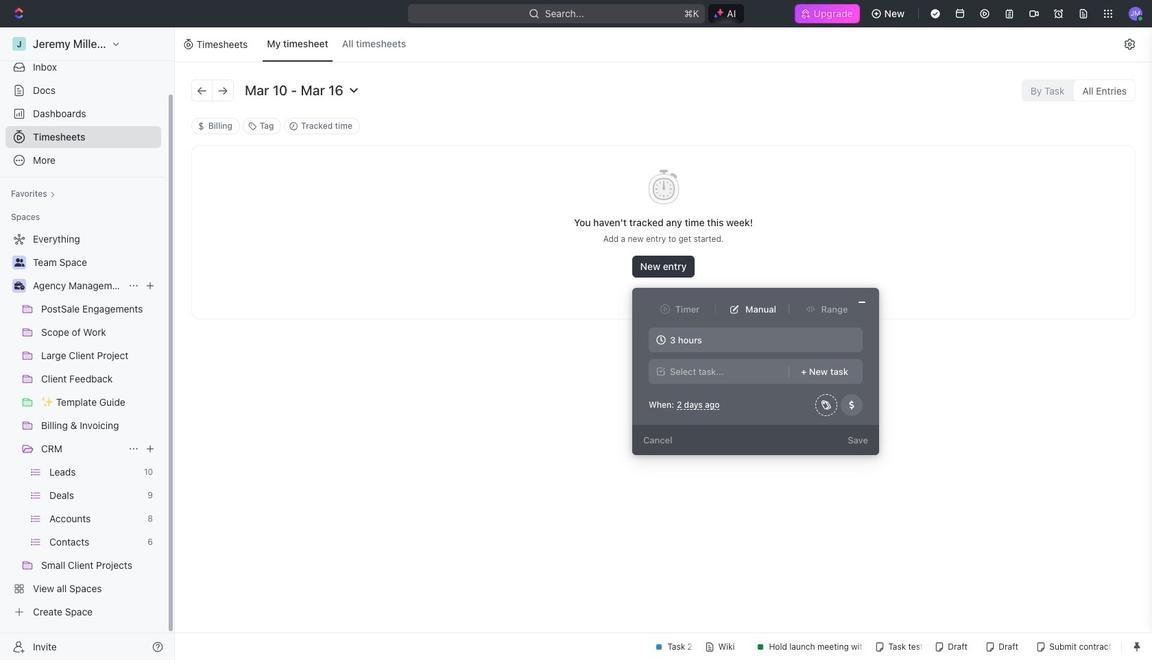 Task type: vqa. For each thing, say whether or not it's contained in the screenshot.
Business Time 'icon'
yes



Task type: describe. For each thing, give the bounding box(es) containing it.
business time image
[[14, 282, 24, 290]]

sidebar navigation
[[0, 27, 175, 661]]



Task type: locate. For each thing, give the bounding box(es) containing it.
Enter time e.g. 3 hours 20 mins text field
[[649, 328, 863, 353]]

tree
[[5, 229, 161, 624]]

tree inside sidebar "navigation"
[[5, 229, 161, 624]]



